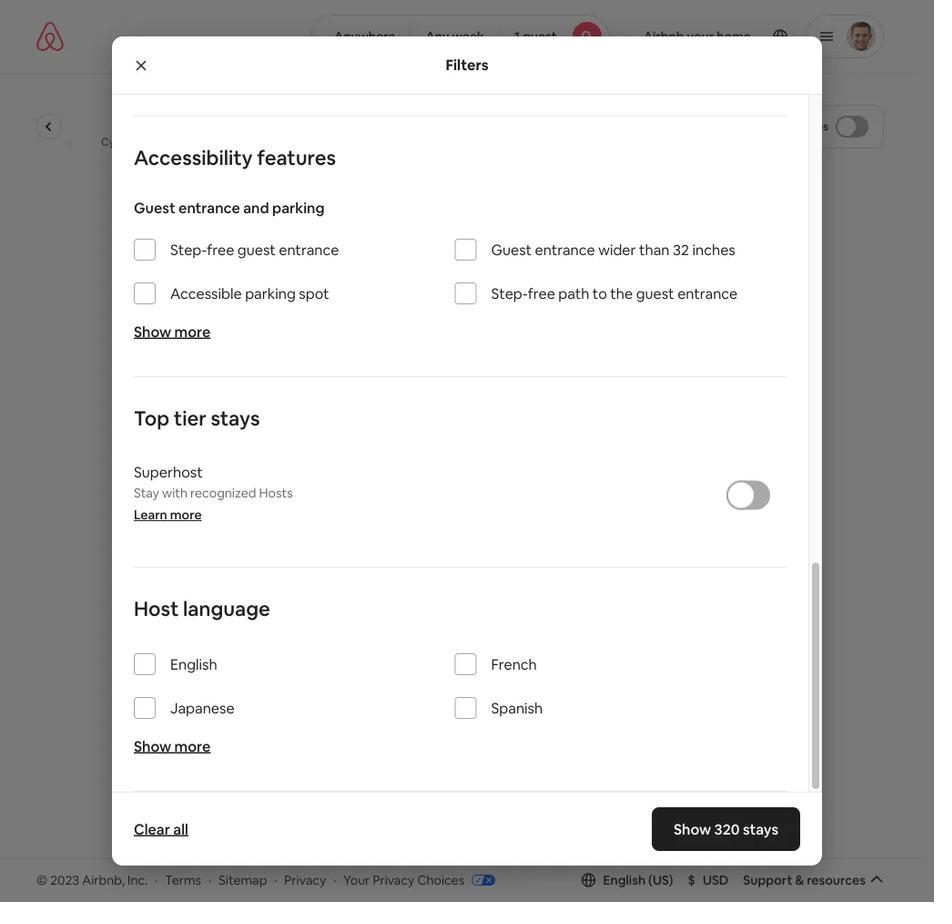 Task type: locate. For each thing, give the bounding box(es) containing it.
choices
[[418, 872, 465, 888]]

english
[[170, 655, 217, 673], [604, 872, 646, 888]]

1 horizontal spatial free
[[528, 284, 556, 303]]

support & resources button
[[744, 872, 885, 888]]

free for guest
[[207, 240, 234, 259]]

all
[[173, 820, 188, 838]]

privacy right your
[[373, 872, 415, 888]]

french
[[492, 655, 537, 673]]

0 vertical spatial stays
[[211, 405, 260, 431]]

show more
[[134, 322, 211, 341], [134, 737, 211, 755]]

3 · from the left
[[274, 872, 277, 888]]

·
[[155, 872, 158, 888], [209, 872, 212, 888], [274, 872, 277, 888], [334, 872, 337, 888]]

step- for step-free guest entrance
[[170, 240, 207, 259]]

1 horizontal spatial stays
[[743, 820, 779, 838]]

parking
[[272, 198, 325, 217], [245, 284, 296, 303]]

parking left spot
[[245, 284, 296, 303]]

entrance
[[179, 198, 240, 217], [279, 240, 339, 259], [535, 240, 596, 259], [678, 284, 738, 303]]

2 show more from the top
[[134, 737, 211, 755]]

terms link
[[165, 872, 201, 888]]

more
[[175, 322, 211, 341], [170, 507, 202, 523], [175, 737, 211, 755]]

any
[[426, 28, 450, 45]]

1 vertical spatial parking
[[245, 284, 296, 303]]

1 vertical spatial english
[[604, 872, 646, 888]]

english (us)
[[604, 872, 674, 888]]

step- left path
[[492, 284, 528, 303]]

· left your
[[334, 872, 337, 888]]

taxes
[[801, 119, 829, 133]]

1 vertical spatial more
[[170, 507, 202, 523]]

0 horizontal spatial stays
[[211, 405, 260, 431]]

1 vertical spatial stays
[[743, 820, 779, 838]]

anywhere
[[335, 28, 396, 45]]

1 vertical spatial free
[[528, 284, 556, 303]]

guest down and
[[238, 240, 276, 259]]

stays
[[211, 405, 260, 431], [743, 820, 779, 838]]

english inside filters dialog
[[170, 655, 217, 673]]

0 horizontal spatial guest
[[238, 240, 276, 259]]

terms
[[165, 872, 201, 888]]

spanish
[[492, 698, 543, 717]]

show down accessible
[[134, 322, 171, 341]]

inc.
[[128, 872, 148, 888]]

show more for accessibility
[[134, 322, 211, 341]]

stays right 320
[[743, 820, 779, 838]]

· right inc.
[[155, 872, 158, 888]]

group
[[112, 0, 809, 117], [4, 91, 571, 162]]

sitemap
[[219, 872, 267, 888]]

guest
[[523, 28, 557, 45], [238, 240, 276, 259], [637, 284, 675, 303]]

1 · from the left
[[155, 872, 158, 888]]

show down japanese
[[134, 737, 171, 755]]

recognized
[[190, 485, 256, 501]]

1 show more button from the top
[[134, 322, 211, 341]]

0 horizontal spatial privacy
[[285, 872, 326, 888]]

more down with
[[170, 507, 202, 523]]

more down japanese
[[175, 737, 211, 755]]

0 horizontal spatial step-
[[170, 240, 207, 259]]

stays for show 320 stays
[[743, 820, 779, 838]]

1 vertical spatial show more button
[[134, 737, 211, 755]]

language
[[183, 595, 271, 621]]

(us)
[[649, 872, 674, 888]]

before
[[764, 119, 799, 133]]

© 2023 airbnb, inc. ·
[[36, 872, 158, 888]]

0 vertical spatial guest
[[134, 198, 176, 217]]

inches
[[693, 240, 736, 259]]

entrance left and
[[179, 198, 240, 217]]

1 horizontal spatial guest
[[492, 240, 532, 259]]

english for english
[[170, 655, 217, 673]]

1 horizontal spatial step-
[[492, 284, 528, 303]]

spot
[[299, 284, 330, 303]]

1 show more from the top
[[134, 322, 211, 341]]

stays for top tier stays
[[211, 405, 260, 431]]

stays right tier
[[211, 405, 260, 431]]

your
[[344, 872, 370, 888]]

$
[[689, 872, 696, 888]]

stay
[[134, 485, 159, 501]]

0 vertical spatial english
[[170, 655, 217, 673]]

0 vertical spatial show more
[[134, 322, 211, 341]]

parking right and
[[272, 198, 325, 217]]

privacy
[[285, 872, 326, 888], [373, 872, 415, 888]]

hosts
[[259, 485, 293, 501]]

0 vertical spatial step-
[[170, 240, 207, 259]]

anywhere button
[[312, 15, 411, 58]]

0 vertical spatial more
[[175, 322, 211, 341]]

0 vertical spatial guest
[[523, 28, 557, 45]]

accessible
[[170, 284, 242, 303]]

free left path
[[528, 284, 556, 303]]

airbnb,
[[82, 872, 125, 888]]

japanese
[[170, 698, 235, 717]]

0 horizontal spatial guest
[[134, 198, 176, 217]]

more down accessible
[[175, 322, 211, 341]]

host language
[[134, 595, 271, 621]]

2 vertical spatial more
[[175, 737, 211, 755]]

2 vertical spatial guest
[[637, 284, 675, 303]]

top
[[134, 405, 170, 431]]

show more down japanese
[[134, 737, 211, 755]]

guest
[[134, 198, 176, 217], [492, 240, 532, 259]]

$ usd
[[689, 872, 729, 888]]

1 vertical spatial guest
[[492, 240, 532, 259]]

privacy left your
[[285, 872, 326, 888]]

show more down accessible
[[134, 322, 211, 341]]

guest entrance wider than 32 inches
[[492, 240, 736, 259]]

1 vertical spatial step-
[[492, 284, 528, 303]]

show more button down accessible
[[134, 322, 211, 341]]

1 horizontal spatial guest
[[523, 28, 557, 45]]

step- for step-free path to the guest entrance
[[492, 284, 528, 303]]

1 horizontal spatial privacy
[[373, 872, 415, 888]]

show more button
[[134, 322, 211, 341], [134, 737, 211, 755]]

free down guest entrance and parking
[[207, 240, 234, 259]]

2 · from the left
[[209, 872, 212, 888]]

show left 320
[[674, 820, 712, 838]]

None search field
[[312, 15, 610, 58]]

2 show more button from the top
[[134, 737, 211, 755]]

free for path
[[528, 284, 556, 303]]

to
[[593, 284, 608, 303]]

1 privacy from the left
[[285, 872, 326, 888]]

cycladic homes
[[101, 135, 183, 149]]

profile element
[[631, 0, 885, 73]]

· right terms
[[209, 872, 212, 888]]

0 vertical spatial free
[[207, 240, 234, 259]]

show more for host
[[134, 737, 211, 755]]

show left map
[[418, 791, 451, 808]]

terms · sitemap · privacy
[[165, 872, 326, 888]]

english up japanese
[[170, 655, 217, 673]]

guest right the
[[637, 284, 675, 303]]

· left privacy link
[[274, 872, 277, 888]]

step-
[[170, 240, 207, 259], [492, 284, 528, 303]]

0 horizontal spatial english
[[170, 655, 217, 673]]

show
[[134, 322, 171, 341], [134, 737, 171, 755], [418, 791, 451, 808], [674, 820, 712, 838]]

pianos
[[38, 135, 72, 149]]

english left (us)
[[604, 872, 646, 888]]

0 vertical spatial show more button
[[134, 322, 211, 341]]

your privacy choices
[[344, 872, 465, 888]]

guest for guest entrance and parking
[[134, 198, 176, 217]]

show more button down japanese
[[134, 737, 211, 755]]

1
[[515, 28, 520, 45]]

entrance up path
[[535, 240, 596, 259]]

display
[[698, 119, 735, 133]]

usd
[[703, 872, 729, 888]]

step- up accessible
[[170, 240, 207, 259]]

2 horizontal spatial guest
[[637, 284, 675, 303]]

and
[[244, 198, 269, 217]]

guest right 1
[[523, 28, 557, 45]]

show inside "button"
[[418, 791, 451, 808]]

1 horizontal spatial english
[[604, 872, 646, 888]]

superhost
[[134, 462, 203, 481]]

0 horizontal spatial free
[[207, 240, 234, 259]]

free
[[207, 240, 234, 259], [528, 284, 556, 303]]

1 vertical spatial show more
[[134, 737, 211, 755]]

1 guest
[[515, 28, 557, 45]]



Task type: describe. For each thing, give the bounding box(es) containing it.
2 privacy from the left
[[373, 872, 415, 888]]

wider
[[599, 240, 637, 259]]

show map
[[418, 791, 481, 808]]

english (us) button
[[582, 872, 674, 888]]

than
[[640, 240, 670, 259]]

&
[[796, 872, 805, 888]]

any week
[[426, 28, 485, 45]]

grand
[[4, 135, 36, 149]]

guest inside button
[[523, 28, 557, 45]]

privacy link
[[285, 872, 326, 888]]

homes
[[148, 135, 183, 149]]

group inside filters dialog
[[112, 0, 809, 117]]

entrance down inches
[[678, 284, 738, 303]]

learn
[[134, 507, 167, 523]]

display total before taxes
[[698, 119, 829, 133]]

show map button
[[400, 778, 521, 822]]

learn more link
[[134, 507, 202, 523]]

©
[[36, 872, 47, 888]]

path
[[559, 284, 590, 303]]

accessible parking spot
[[170, 284, 330, 303]]

accessibility features
[[134, 144, 336, 170]]

entrance up spot
[[279, 240, 339, 259]]

week
[[452, 28, 485, 45]]

4 · from the left
[[334, 872, 337, 888]]

host
[[134, 595, 179, 621]]

the
[[611, 284, 633, 303]]

filters dialog
[[112, 0, 823, 866]]

clear all button
[[125, 811, 198, 847]]

english for english (us)
[[604, 872, 646, 888]]

grand pianos
[[4, 135, 72, 149]]

group containing grand pianos
[[4, 91, 571, 162]]

show more button for accessibility
[[134, 322, 211, 341]]

guest entrance and parking
[[134, 198, 325, 217]]

show more button for host
[[134, 737, 211, 755]]

display total before taxes button
[[682, 105, 885, 149]]

support
[[744, 872, 793, 888]]

cycladic
[[101, 135, 145, 149]]

your privacy choices link
[[344, 872, 496, 889]]

support & resources
[[744, 872, 867, 888]]

none search field containing anywhere
[[312, 15, 610, 58]]

clear
[[134, 820, 170, 838]]

1 guest button
[[499, 15, 610, 58]]

0 vertical spatial parking
[[272, 198, 325, 217]]

1 vertical spatial guest
[[238, 240, 276, 259]]

map
[[454, 791, 481, 808]]

tier
[[174, 405, 207, 431]]

show 320 stays link
[[652, 807, 801, 851]]

more inside superhost stay with recognized hosts learn more
[[170, 507, 202, 523]]

guest for guest entrance wider than 32 inches
[[492, 240, 532, 259]]

more for host
[[175, 737, 211, 755]]

step-free path to the guest entrance
[[492, 284, 738, 303]]

with
[[162, 485, 188, 501]]

more for accessibility
[[175, 322, 211, 341]]

320
[[715, 820, 740, 838]]

filters
[[446, 56, 489, 74]]

features
[[257, 144, 336, 170]]

sitemap link
[[219, 872, 267, 888]]

2023
[[50, 872, 79, 888]]

total
[[737, 119, 762, 133]]

show 320 stays
[[674, 820, 779, 838]]

clear all
[[134, 820, 188, 838]]

accessibility
[[134, 144, 253, 170]]

resources
[[807, 872, 867, 888]]

32
[[673, 240, 690, 259]]

step-free guest entrance
[[170, 240, 339, 259]]

superhost stay with recognized hosts learn more
[[134, 462, 293, 523]]

any week button
[[410, 15, 500, 58]]

top tier stays
[[134, 405, 260, 431]]



Task type: vqa. For each thing, say whether or not it's contained in the screenshot.
locals associated with Bunnisa's
no



